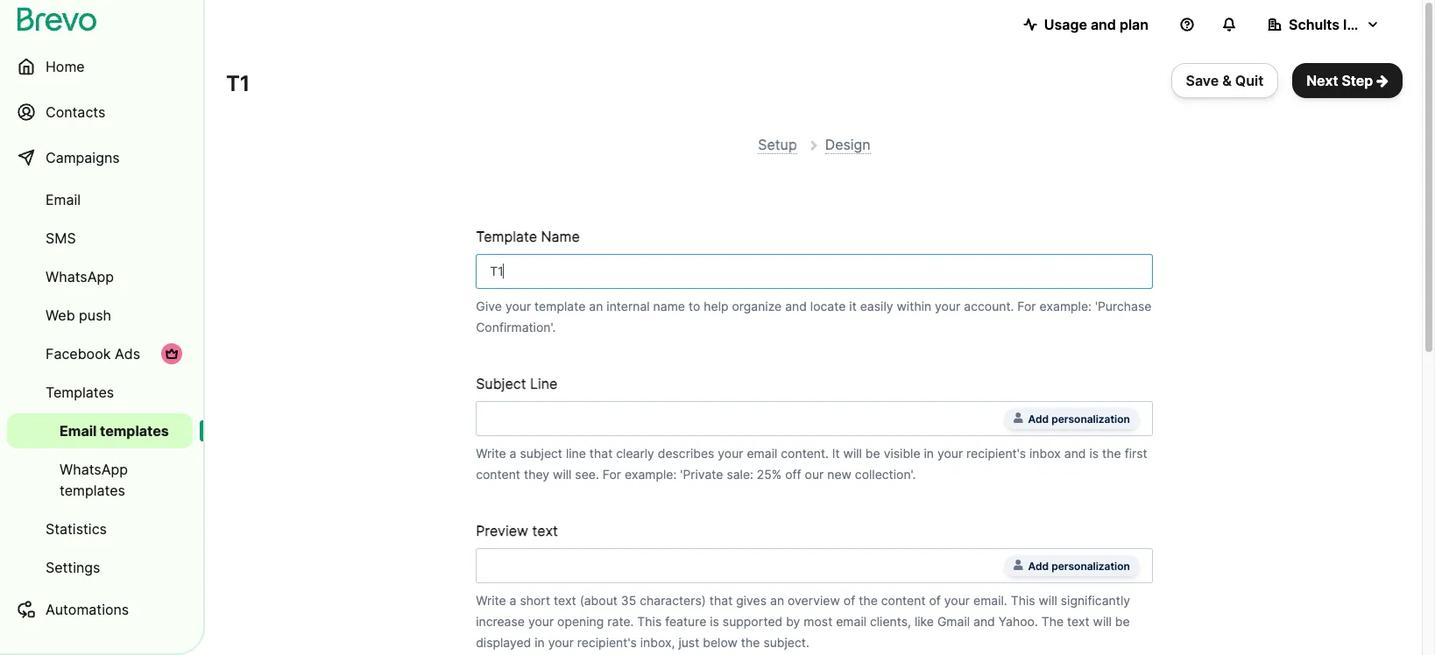 Task type: vqa. For each thing, say whether or not it's contained in the screenshot.
Settings
yes



Task type: describe. For each thing, give the bounding box(es) containing it.
whatsapp templates link
[[7, 452, 193, 508]]

'private
[[680, 467, 723, 482]]

statistics
[[46, 520, 107, 538]]

design
[[825, 136, 871, 153]]

schults inc
[[1289, 16, 1364, 33]]

give
[[476, 298, 502, 313]]

by
[[786, 614, 800, 629]]

push
[[79, 307, 111, 324]]

email for email templates
[[60, 422, 97, 440]]

templates for whatsapp templates
[[60, 482, 125, 499]]

(about
[[580, 593, 618, 608]]

an inside give your template an internal name to help organize and locate it easily within your account. for example: 'purchase confirmation'.
[[589, 298, 603, 313]]

usage and plan
[[1044, 16, 1149, 33]]

displayed
[[476, 635, 531, 650]]

templates
[[46, 384, 114, 401]]

overview
[[788, 593, 840, 608]]

add personalization button for preview text
[[1005, 555, 1139, 576]]

is inside write a short text (about 35 characters) that gives an overview of the content of your email. this will significantly increase your opening rate. this feature is supported by most email clients, like gmail and yahoo. the text will be displayed in your recipient's inbox, just below the subject.
[[710, 614, 719, 629]]

in inside write a subject line that clearly describes your email content. it will be visible in your recipient's inbox and is the first content they will see. for example: 'private sale: 25% off our new collection'.
[[924, 446, 934, 461]]

facebook
[[46, 345, 111, 363]]

your up confirmation'.
[[506, 298, 531, 313]]

save
[[1186, 72, 1219, 89]]

confirmation'.
[[476, 319, 556, 334]]

whatsapp for whatsapp templates
[[60, 461, 128, 478]]

email inside write a subject line that clearly describes your email content. it will be visible in your recipient's inbox and is the first content they will see. for example: 'private sale: 25% off our new collection'.
[[747, 446, 778, 461]]

web push link
[[7, 298, 193, 333]]

write a subject line that clearly describes your email content. it will be visible in your recipient's inbox and is the first content they will see. for example: 'private sale: 25% off our new collection'.
[[476, 446, 1148, 482]]

add personalization button for subject line
[[1005, 408, 1139, 429]]

'purchase
[[1095, 298, 1152, 313]]

your up gmail
[[944, 593, 970, 608]]

email for email
[[46, 191, 81, 209]]

clients,
[[870, 614, 911, 629]]

email templates link
[[7, 414, 193, 449]]

t1
[[226, 71, 250, 96]]

within
[[897, 298, 932, 313]]

for inside give your template an internal name to help organize and locate it easily within your account. for example: 'purchase confirmation'.
[[1018, 298, 1036, 313]]

organize
[[732, 298, 782, 313]]

sale:
[[727, 467, 753, 482]]

schults inc button
[[1254, 7, 1394, 42]]

personalization for subject line
[[1052, 412, 1130, 425]]

sms
[[46, 230, 76, 247]]

add personalization for subject line
[[1028, 412, 1130, 425]]

0 vertical spatial this
[[1011, 593, 1035, 608]]

a for subject
[[510, 446, 517, 461]]

email inside write a short text (about 35 characters) that gives an overview of the content of your email. this will significantly increase your opening rate. this feature is supported by most email clients, like gmail and yahoo. the text will be displayed in your recipient's inbox, just below the subject.
[[836, 614, 867, 629]]

visible
[[884, 446, 921, 461]]

for inside write a subject line that clearly describes your email content. it will be visible in your recipient's inbox and is the first content they will see. for example: 'private sale: 25% off our new collection'.
[[603, 467, 621, 482]]

inc
[[1343, 16, 1364, 33]]

significantly
[[1061, 593, 1130, 608]]

0 horizontal spatial the
[[741, 635, 760, 650]]

give your template an internal name to help organize and locate it easily within your account. for example: 'purchase confirmation'.
[[476, 298, 1152, 334]]

your down short
[[528, 614, 554, 629]]

will up the
[[1039, 593, 1057, 608]]

next step button
[[1293, 63, 1403, 98]]

like
[[915, 614, 934, 629]]

save & quit button
[[1171, 63, 1279, 98]]

your right visible
[[938, 446, 963, 461]]

subject line
[[476, 375, 558, 392]]

usage and plan button
[[1009, 7, 1163, 42]]

the
[[1042, 614, 1064, 629]]

they
[[524, 467, 550, 482]]

that inside write a short text (about 35 characters) that gives an overview of the content of your email. this will significantly increase your opening rate. this feature is supported by most email clients, like gmail and yahoo. the text will be displayed in your recipient's inbox, just below the subject.
[[710, 593, 733, 608]]

schults
[[1289, 16, 1340, 33]]

new
[[827, 467, 852, 482]]

will left see.
[[553, 467, 572, 482]]

home link
[[7, 46, 193, 88]]

recipient's inside write a subject line that clearly describes your email content. it will be visible in your recipient's inbox and is the first content they will see. for example: 'private sale: 25% off our new collection'.
[[967, 446, 1026, 461]]

will right it at the bottom of the page
[[843, 446, 862, 461]]

email templates
[[60, 422, 169, 440]]

an inside write a short text (about 35 characters) that gives an overview of the content of your email. this will significantly increase your opening rate. this feature is supported by most email clients, like gmail and yahoo. the text will be displayed in your recipient's inbox, just below the subject.
[[770, 593, 784, 608]]

campaigns
[[46, 149, 120, 166]]

statistics link
[[7, 512, 193, 547]]

subject
[[476, 375, 526, 392]]

easily
[[860, 298, 893, 313]]

feature
[[665, 614, 707, 629]]

inbox,
[[640, 635, 675, 650]]

write for subject line
[[476, 446, 506, 461]]

35
[[621, 593, 636, 608]]

the inside write a subject line that clearly describes your email content. it will be visible in your recipient's inbox and is the first content they will see. for example: 'private sale: 25% off our new collection'.
[[1102, 446, 1121, 461]]

your down the "opening"
[[548, 635, 574, 650]]

it
[[832, 446, 840, 461]]

2 vertical spatial text
[[1067, 614, 1090, 629]]

web
[[46, 307, 75, 324]]

name
[[541, 227, 580, 245]]

clearly
[[616, 446, 654, 461]]

off
[[785, 467, 801, 482]]

opening
[[557, 614, 604, 629]]

contacts link
[[7, 91, 193, 133]]

contacts
[[46, 103, 105, 121]]

example: inside give your template an internal name to help organize and locate it easily within your account. for example: 'purchase confirmation'.
[[1040, 298, 1092, 313]]

will down significantly
[[1093, 614, 1112, 629]]

&
[[1223, 72, 1232, 89]]

help
[[704, 298, 729, 313]]

facebook ads link
[[7, 336, 193, 372]]

and inside give your template an internal name to help organize and locate it easily within your account. for example: 'purchase confirmation'.
[[785, 298, 807, 313]]

most
[[804, 614, 833, 629]]

line
[[566, 446, 586, 461]]



Task type: locate. For each thing, give the bounding box(es) containing it.
add personalization up inbox
[[1028, 412, 1130, 425]]

0 horizontal spatial recipient's
[[577, 635, 637, 650]]

locate
[[810, 298, 846, 313]]

an
[[589, 298, 603, 313], [770, 593, 784, 608]]

1 horizontal spatial this
[[1011, 593, 1035, 608]]

write left subject at left
[[476, 446, 506, 461]]

0 horizontal spatial in
[[535, 635, 545, 650]]

0 vertical spatial templates
[[100, 422, 169, 440]]

templates down templates link
[[100, 422, 169, 440]]

content up clients,
[[881, 593, 926, 608]]

1 vertical spatial is
[[710, 614, 719, 629]]

personalization up significantly
[[1052, 560, 1130, 573]]

and left locate
[[785, 298, 807, 313]]

line
[[530, 375, 558, 392]]

0 vertical spatial recipient's
[[967, 446, 1026, 461]]

example:
[[1040, 298, 1092, 313], [625, 467, 677, 482]]

email up 25%
[[747, 446, 778, 461]]

1 vertical spatial a
[[510, 593, 517, 608]]

is inside write a subject line that clearly describes your email content. it will be visible in your recipient's inbox and is the first content they will see. for example: 'private sale: 25% off our new collection'.
[[1090, 446, 1099, 461]]

automations link
[[7, 589, 193, 631]]

a inside write a short text (about 35 characters) that gives an overview of the content of your email. this will significantly increase your opening rate. this feature is supported by most email clients, like gmail and yahoo. the text will be displayed in your recipient's inbox, just below the subject.
[[510, 593, 517, 608]]

1 vertical spatial the
[[859, 593, 878, 608]]

0 vertical spatial for
[[1018, 298, 1036, 313]]

0 vertical spatial email
[[747, 446, 778, 461]]

settings link
[[7, 550, 193, 585]]

your
[[506, 298, 531, 313], [935, 298, 961, 313], [718, 446, 743, 461], [938, 446, 963, 461], [944, 593, 970, 608], [528, 614, 554, 629], [548, 635, 574, 650]]

recipient's inside write a short text (about 35 characters) that gives an overview of the content of your email. this will significantly increase your opening rate. this feature is supported by most email clients, like gmail and yahoo. the text will be displayed in your recipient's inbox, just below the subject.
[[577, 635, 637, 650]]

0 horizontal spatial content
[[476, 467, 520, 482]]

0 horizontal spatial that
[[590, 446, 613, 461]]

automations
[[46, 601, 129, 619]]

1 vertical spatial whatsapp
[[60, 461, 128, 478]]

2 add personalization from the top
[[1028, 560, 1130, 573]]

template
[[535, 298, 586, 313]]

be inside write a short text (about 35 characters) that gives an overview of the content of your email. this will significantly increase your opening rate. this feature is supported by most email clients, like gmail and yahoo. the text will be displayed in your recipient's inbox, just below the subject.
[[1115, 614, 1130, 629]]

0 horizontal spatial email
[[747, 446, 778, 461]]

rate.
[[607, 614, 634, 629]]

0 vertical spatial add personalization button
[[1005, 408, 1139, 429]]

0 horizontal spatial for
[[603, 467, 621, 482]]

for right account.
[[1018, 298, 1036, 313]]

that right line at the left bottom of the page
[[590, 446, 613, 461]]

add personalization button
[[1005, 408, 1139, 429], [1005, 555, 1139, 576]]

to
[[689, 298, 700, 313]]

is up below
[[710, 614, 719, 629]]

1 vertical spatial email
[[60, 422, 97, 440]]

1 a from the top
[[510, 446, 517, 461]]

2 horizontal spatial the
[[1102, 446, 1121, 461]]

and inside write a short text (about 35 characters) that gives an overview of the content of your email. this will significantly increase your opening rate. this feature is supported by most email clients, like gmail and yahoo. the text will be displayed in your recipient's inbox, just below the subject.
[[973, 614, 995, 629]]

1 vertical spatial that
[[710, 593, 733, 608]]

this up inbox,
[[637, 614, 662, 629]]

write for preview text
[[476, 593, 506, 608]]

the down supported
[[741, 635, 760, 650]]

next
[[1307, 72, 1338, 89]]

whatsapp down email templates link
[[60, 461, 128, 478]]

1 horizontal spatial an
[[770, 593, 784, 608]]

0 vertical spatial example:
[[1040, 298, 1092, 313]]

add for subject line
[[1028, 412, 1049, 425]]

1 vertical spatial in
[[535, 635, 545, 650]]

0 vertical spatial email
[[46, 191, 81, 209]]

the left first
[[1102, 446, 1121, 461]]

None text field
[[476, 254, 1153, 289], [490, 408, 998, 429], [476, 254, 1153, 289], [490, 408, 998, 429]]

1 horizontal spatial for
[[1018, 298, 1036, 313]]

1 horizontal spatial of
[[929, 593, 941, 608]]

2 vertical spatial the
[[741, 635, 760, 650]]

content inside write a short text (about 35 characters) that gives an overview of the content of your email. this will significantly increase your opening rate. this feature is supported by most email clients, like gmail and yahoo. the text will be displayed in your recipient's inbox, just below the subject.
[[881, 593, 926, 608]]

in inside write a short text (about 35 characters) that gives an overview of the content of your email. this will significantly increase your opening rate. this feature is supported by most email clients, like gmail and yahoo. the text will be displayed in your recipient's inbox, just below the subject.
[[535, 635, 545, 650]]

be up collection'.
[[866, 446, 880, 461]]

is left first
[[1090, 446, 1099, 461]]

0 horizontal spatial is
[[710, 614, 719, 629]]

write up increase
[[476, 593, 506, 608]]

templates inside whatsapp templates
[[60, 482, 125, 499]]

add personalization for preview text
[[1028, 560, 1130, 573]]

supported
[[723, 614, 783, 629]]

add up inbox
[[1028, 412, 1049, 425]]

quit
[[1235, 72, 1264, 89]]

whatsapp up web push
[[46, 268, 114, 286]]

internal
[[607, 298, 650, 313]]

1 horizontal spatial that
[[710, 593, 733, 608]]

step
[[1342, 72, 1373, 89]]

be inside write a subject line that clearly describes your email content. it will be visible in your recipient's inbox and is the first content they will see. for example: 'private sale: 25% off our new collection'.
[[866, 446, 880, 461]]

be down significantly
[[1115, 614, 1130, 629]]

2 add from the top
[[1028, 560, 1049, 573]]

0 horizontal spatial be
[[866, 446, 880, 461]]

write inside write a short text (about 35 characters) that gives an overview of the content of your email. this will significantly increase your opening rate. this feature is supported by most email clients, like gmail and yahoo. the text will be displayed in your recipient's inbox, just below the subject.
[[476, 593, 506, 608]]

1 vertical spatial this
[[637, 614, 662, 629]]

1 vertical spatial content
[[881, 593, 926, 608]]

sms link
[[7, 221, 193, 256]]

1 vertical spatial add personalization
[[1028, 560, 1130, 573]]

is
[[1090, 446, 1099, 461], [710, 614, 719, 629]]

add personalization button up significantly
[[1005, 555, 1139, 576]]

a left short
[[510, 593, 517, 608]]

settings
[[46, 559, 100, 577]]

left___rvooi image
[[165, 347, 179, 361]]

describes
[[658, 446, 714, 461]]

subject.
[[764, 635, 809, 650]]

1 vertical spatial text
[[554, 593, 576, 608]]

name
[[653, 298, 685, 313]]

subject
[[520, 446, 562, 461]]

be
[[866, 446, 880, 461], [1115, 614, 1130, 629]]

0 vertical spatial is
[[1090, 446, 1099, 461]]

that left gives
[[710, 593, 733, 608]]

1 vertical spatial email
[[836, 614, 867, 629]]

a
[[510, 446, 517, 461], [510, 593, 517, 608]]

1 vertical spatial example:
[[625, 467, 677, 482]]

add up the
[[1028, 560, 1049, 573]]

example: inside write a subject line that clearly describes your email content. it will be visible in your recipient's inbox and is the first content they will see. for example: 'private sale: 25% off our new collection'.
[[625, 467, 677, 482]]

email inside email link
[[46, 191, 81, 209]]

whatsapp link
[[7, 259, 193, 294]]

a for preview
[[510, 593, 517, 608]]

1 horizontal spatial the
[[859, 593, 878, 608]]

usage
[[1044, 16, 1087, 33]]

the up clients,
[[859, 593, 878, 608]]

0 vertical spatial content
[[476, 467, 520, 482]]

setup link
[[758, 136, 797, 154]]

content left they
[[476, 467, 520, 482]]

campaigns link
[[7, 137, 193, 179]]

0 horizontal spatial example:
[[625, 467, 677, 482]]

save & quit
[[1186, 72, 1264, 89]]

text right preview
[[532, 522, 558, 539]]

short
[[520, 593, 550, 608]]

1 horizontal spatial example:
[[1040, 298, 1092, 313]]

0 horizontal spatial of
[[844, 593, 855, 608]]

0 vertical spatial add personalization
[[1028, 412, 1130, 425]]

2 a from the top
[[510, 593, 517, 608]]

content.
[[781, 446, 829, 461]]

and down email.
[[973, 614, 995, 629]]

1 horizontal spatial be
[[1115, 614, 1130, 629]]

an right gives
[[770, 593, 784, 608]]

2 of from the left
[[929, 593, 941, 608]]

1 vertical spatial write
[[476, 593, 506, 608]]

templates link
[[7, 375, 193, 410]]

25%
[[757, 467, 782, 482]]

gmail
[[938, 614, 970, 629]]

home
[[46, 58, 85, 75]]

add personalization
[[1028, 412, 1130, 425], [1028, 560, 1130, 573]]

the
[[1102, 446, 1121, 461], [859, 593, 878, 608], [741, 635, 760, 650]]

email up sms
[[46, 191, 81, 209]]

preview
[[476, 522, 528, 539]]

in
[[924, 446, 934, 461], [535, 635, 545, 650]]

1 horizontal spatial email
[[836, 614, 867, 629]]

your up sale:
[[718, 446, 743, 461]]

0 vertical spatial write
[[476, 446, 506, 461]]

content
[[476, 467, 520, 482], [881, 593, 926, 608]]

example: down the clearly
[[625, 467, 677, 482]]

0 vertical spatial an
[[589, 298, 603, 313]]

0 vertical spatial personalization
[[1052, 412, 1130, 425]]

1 horizontal spatial content
[[881, 593, 926, 608]]

collection'.
[[855, 467, 916, 482]]

personalization up first
[[1052, 412, 1130, 425]]

0 vertical spatial the
[[1102, 446, 1121, 461]]

email link
[[7, 182, 193, 217]]

write inside write a subject line that clearly describes your email content. it will be visible in your recipient's inbox and is the first content they will see. for example: 'private sale: 25% off our new collection'.
[[476, 446, 506, 461]]

whatsapp for whatsapp
[[46, 268, 114, 286]]

1 write from the top
[[476, 446, 506, 461]]

templates up statistics link
[[60, 482, 125, 499]]

characters)
[[640, 593, 706, 608]]

inbox
[[1030, 446, 1061, 461]]

of right 'overview'
[[844, 593, 855, 608]]

a inside write a subject line that clearly describes your email content. it will be visible in your recipient's inbox and is the first content they will see. for example: 'private sale: 25% off our new collection'.
[[510, 446, 517, 461]]

0 vertical spatial a
[[510, 446, 517, 461]]

an left the internal
[[589, 298, 603, 313]]

recipient's down rate.
[[577, 635, 637, 650]]

1 vertical spatial add personalization button
[[1005, 555, 1139, 576]]

1 add from the top
[[1028, 412, 1049, 425]]

yahoo.
[[999, 614, 1038, 629]]

a left subject at left
[[510, 446, 517, 461]]

0 horizontal spatial an
[[589, 298, 603, 313]]

1 vertical spatial templates
[[60, 482, 125, 499]]

plan
[[1120, 16, 1149, 33]]

your right within
[[935, 298, 961, 313]]

see.
[[575, 467, 599, 482]]

design link
[[825, 136, 871, 154]]

1 vertical spatial be
[[1115, 614, 1130, 629]]

0 vertical spatial text
[[532, 522, 558, 539]]

and right inbox
[[1064, 446, 1086, 461]]

0 vertical spatial add
[[1028, 412, 1049, 425]]

and inside usage and plan button
[[1091, 16, 1116, 33]]

first
[[1125, 446, 1148, 461]]

templates
[[100, 422, 169, 440], [60, 482, 125, 499]]

example: left 'purchase
[[1040, 298, 1092, 313]]

0 vertical spatial in
[[924, 446, 934, 461]]

whatsapp
[[46, 268, 114, 286], [60, 461, 128, 478]]

1 vertical spatial an
[[770, 593, 784, 608]]

content inside write a subject line that clearly describes your email content. it will be visible in your recipient's inbox and is the first content they will see. for example: 'private sale: 25% off our new collection'.
[[476, 467, 520, 482]]

ads
[[115, 345, 140, 363]]

template name
[[476, 227, 580, 245]]

this
[[1011, 593, 1035, 608], [637, 614, 662, 629]]

None text field
[[490, 555, 998, 576]]

1 vertical spatial for
[[603, 467, 621, 482]]

add personalization up significantly
[[1028, 560, 1130, 573]]

1 vertical spatial add
[[1028, 560, 1049, 573]]

1 vertical spatial recipient's
[[577, 635, 637, 650]]

account.
[[964, 298, 1014, 313]]

2 add personalization button from the top
[[1005, 555, 1139, 576]]

just
[[679, 635, 699, 650]]

arrow right image
[[1377, 74, 1389, 88]]

2 personalization from the top
[[1052, 560, 1130, 573]]

text up the "opening"
[[554, 593, 576, 608]]

recipient's left inbox
[[967, 446, 1026, 461]]

for right see.
[[603, 467, 621, 482]]

1 add personalization from the top
[[1028, 412, 1130, 425]]

1 of from the left
[[844, 593, 855, 608]]

whatsapp templates
[[60, 461, 128, 499]]

2 write from the top
[[476, 593, 506, 608]]

this up yahoo.
[[1011, 593, 1035, 608]]

and inside write a subject line that clearly describes your email content. it will be visible in your recipient's inbox and is the first content they will see. for example: 'private sale: 25% off our new collection'.
[[1064, 446, 1086, 461]]

templates for email templates
[[100, 422, 169, 440]]

it
[[849, 298, 857, 313]]

1 add personalization button from the top
[[1005, 408, 1139, 429]]

1 horizontal spatial in
[[924, 446, 934, 461]]

email down 'templates'
[[60, 422, 97, 440]]

0 horizontal spatial this
[[637, 614, 662, 629]]

add for preview text
[[1028, 560, 1049, 573]]

email right most
[[836, 614, 867, 629]]

text right the
[[1067, 614, 1090, 629]]

of up like
[[929, 593, 941, 608]]

personalization for preview text
[[1052, 560, 1130, 573]]

our
[[805, 467, 824, 482]]

recipient's
[[967, 446, 1026, 461], [577, 635, 637, 650]]

1 vertical spatial personalization
[[1052, 560, 1130, 573]]

0 vertical spatial whatsapp
[[46, 268, 114, 286]]

that inside write a subject line that clearly describes your email content. it will be visible in your recipient's inbox and is the first content they will see. for example: 'private sale: 25% off our new collection'.
[[590, 446, 613, 461]]

in right displayed
[[535, 635, 545, 650]]

1 personalization from the top
[[1052, 412, 1130, 425]]

0 vertical spatial be
[[866, 446, 880, 461]]

facebook ads
[[46, 345, 140, 363]]

1 horizontal spatial recipient's
[[967, 446, 1026, 461]]

write a short text (about 35 characters) that gives an overview of the content of your email. this will significantly increase your opening rate. this feature is supported by most email clients, like gmail and yahoo. the text will be displayed in your recipient's inbox, just below the subject.
[[476, 593, 1130, 650]]

email inside email templates link
[[60, 422, 97, 440]]

will
[[843, 446, 862, 461], [553, 467, 572, 482], [1039, 593, 1057, 608], [1093, 614, 1112, 629]]

gives
[[736, 593, 767, 608]]

0 vertical spatial that
[[590, 446, 613, 461]]

for
[[1018, 298, 1036, 313], [603, 467, 621, 482]]

below
[[703, 635, 738, 650]]

in right visible
[[924, 446, 934, 461]]

1 horizontal spatial is
[[1090, 446, 1099, 461]]

add personalization button up inbox
[[1005, 408, 1139, 429]]

and left plan
[[1091, 16, 1116, 33]]



